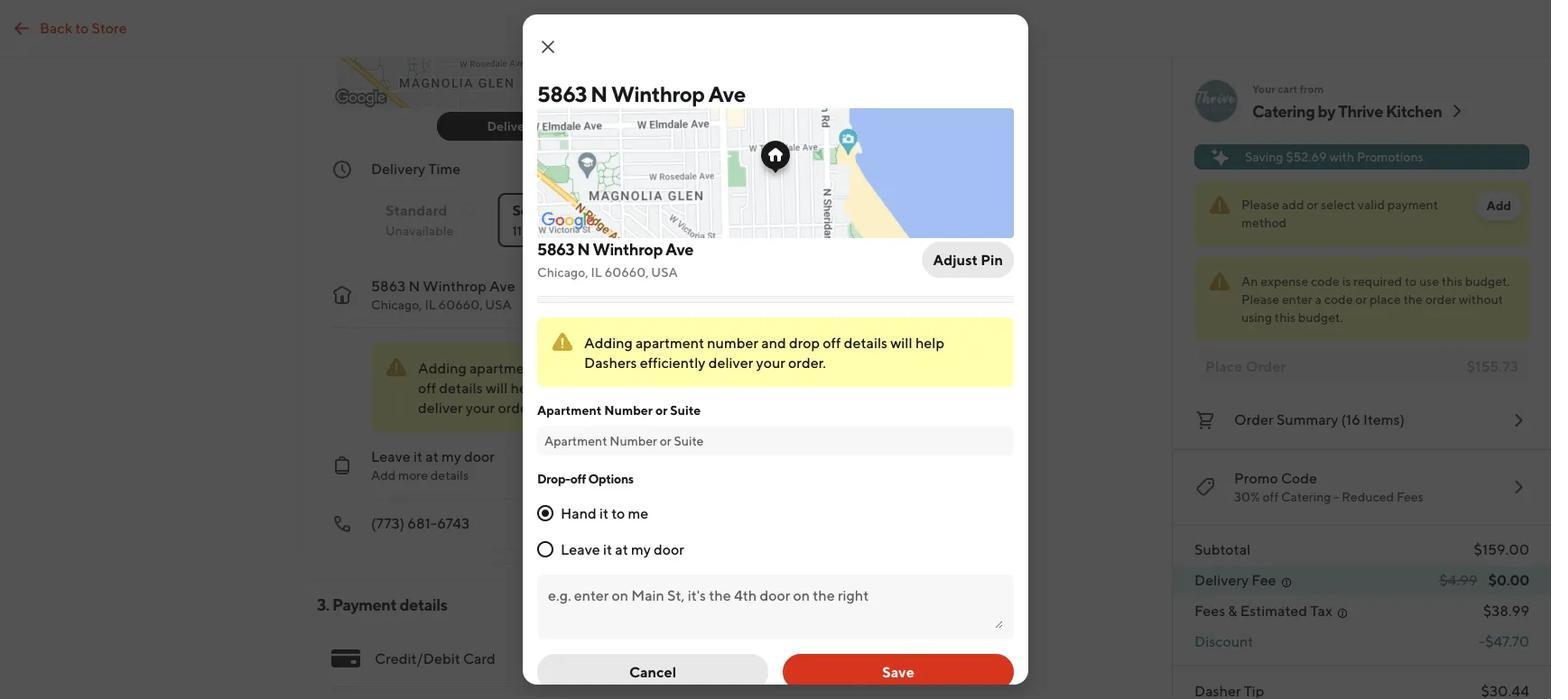 Task type: vqa. For each thing, say whether or not it's contained in the screenshot.
the topmost (Optional)
no



Task type: locate. For each thing, give the bounding box(es) containing it.
add
[[1487, 198, 1511, 213], [371, 468, 396, 483]]

1 horizontal spatial il
[[591, 265, 602, 280]]

order right place
[[1246, 358, 1286, 375]]

add left more
[[371, 468, 396, 483]]

2 horizontal spatial to
[[1405, 274, 1417, 289]]

1 vertical spatial pm
[[618, 223, 638, 238]]

n down unavailable
[[409, 278, 420, 295]]

1:20 inside radio
[[592, 223, 615, 238]]

$47.70
[[1485, 633, 1530, 651]]

fees right reduced
[[1397, 490, 1424, 505]]

winthrop inside 5863 n winthrop ave chicago,  il 60660,  usa
[[423, 278, 487, 295]]

number up edit address
[[707, 335, 758, 352]]

efficiently up suite
[[640, 354, 706, 372]]

1 vertical spatial fees
[[1195, 603, 1225, 620]]

1 vertical spatial please
[[1241, 292, 1280, 307]]

11/3 down pickup "radio"
[[697, 160, 723, 177]]

n for 5863 n winthrop ave
[[591, 81, 607, 107]]

1 horizontal spatial your
[[756, 354, 785, 372]]

0 vertical spatial chicago,
[[537, 265, 588, 280]]

to up "the"
[[1405, 274, 1417, 289]]

0 horizontal spatial order.
[[498, 400, 536, 417]]

it inside leave it at my door add more details
[[413, 448, 423, 465]]

0 horizontal spatial pm-
[[566, 223, 592, 238]]

0 horizontal spatial n
[[409, 278, 420, 295]]

pm-
[[758, 160, 787, 177], [566, 223, 592, 238]]

my down "me"
[[631, 541, 651, 558]]

0 vertical spatial delivery
[[487, 119, 536, 134]]

discount
[[1195, 633, 1254, 651]]

method
[[1241, 215, 1287, 230]]

winthrop for 5863 n winthrop ave
[[611, 81, 704, 107]]

pin
[[981, 251, 1003, 269]]

order summary (16 items) button
[[1195, 406, 1530, 435]]

1 vertical spatial n
[[577, 239, 590, 259]]

0 vertical spatial catering
[[1252, 101, 1315, 121]]

place
[[1370, 292, 1401, 307]]

or for select
[[1307, 197, 1318, 212]]

please up "method"
[[1241, 197, 1280, 212]]

1 horizontal spatial door
[[654, 541, 684, 558]]

catering by thrive kitchen button
[[1252, 100, 1468, 122]]

at down "me"
[[615, 541, 628, 558]]

this up order
[[1442, 274, 1463, 289]]

your right edit
[[756, 354, 785, 372]]

close image
[[537, 36, 559, 58]]

back to store button
[[0, 10, 138, 46]]

an expense code is required to use this budget. please enter a code or place the order without using this budget. status
[[1195, 257, 1530, 341]]

or right add
[[1307, 197, 1318, 212]]

add new payment method image
[[819, 648, 841, 670]]

- left reduced
[[1334, 490, 1339, 505]]

at for leave it at my door
[[615, 541, 628, 558]]

enter
[[1282, 292, 1313, 307]]

1 please from the top
[[1241, 197, 1280, 212]]

help up apartment
[[511, 380, 540, 397]]

2 vertical spatial to
[[611, 505, 625, 522]]

adding apartment number and drop off details will help dashers efficiently deliver your order.
[[584, 335, 944, 372], [418, 360, 664, 417]]

add button
[[1476, 191, 1522, 220]]

credit/debit card menu
[[317, 630, 855, 700]]

adding up apartment number or suite
[[584, 335, 633, 352]]

1 vertical spatial il
[[425, 298, 436, 312]]

adding apartment number and drop off details will help dashers efficiently deliver your order. status
[[537, 318, 1014, 387], [371, 343, 786, 432]]

items)
[[1363, 411, 1405, 428]]

edit
[[695, 361, 720, 376]]

1 horizontal spatial drop
[[789, 335, 820, 352]]

il inside 5863 n winthrop ave chicago,  il 60660,  usa
[[425, 298, 436, 312]]

0 horizontal spatial 11/3
[[512, 223, 535, 238]]

0 horizontal spatial usa
[[485, 298, 512, 312]]

leave right leave it at my door radio
[[561, 541, 600, 558]]

number
[[707, 335, 758, 352], [541, 360, 592, 377]]

1 vertical spatial 5863
[[537, 239, 574, 259]]

il inside 5863 n winthrop ave chicago, il 60660, usa
[[591, 265, 602, 280]]

60660, down later
[[605, 265, 649, 280]]

or for suite
[[655, 403, 668, 418]]

0 vertical spatial will
[[890, 335, 913, 352]]

1 vertical spatial number
[[541, 360, 592, 377]]

0 horizontal spatial to
[[75, 19, 89, 36]]

il down powered by google image
[[591, 265, 602, 280]]

60660, for 5863 n winthrop ave chicago,  il 60660,  usa
[[439, 298, 483, 312]]

1 vertical spatial door
[[654, 541, 684, 558]]

1 vertical spatial leave
[[561, 541, 600, 558]]

0 horizontal spatial and
[[595, 360, 620, 377]]

apartment
[[636, 335, 704, 352], [469, 360, 538, 377]]

1 vertical spatial to
[[1405, 274, 1417, 289]]

add right payment
[[1487, 198, 1511, 213]]

my inside leave it at my door add more details
[[441, 448, 461, 465]]

0 vertical spatial 60660,
[[605, 265, 649, 280]]

usa inside 5863 n winthrop ave chicago, il 60660, usa
[[651, 265, 678, 280]]

0 vertical spatial it
[[413, 448, 423, 465]]

code
[[1311, 274, 1340, 289], [1324, 292, 1353, 307]]

1 vertical spatial it
[[599, 505, 609, 522]]

2 vertical spatial or
[[655, 403, 668, 418]]

it right hand
[[599, 505, 609, 522]]

1 horizontal spatial add
[[1487, 198, 1511, 213]]

0 horizontal spatial budget.
[[1298, 310, 1343, 325]]

it down hand it to me
[[603, 541, 612, 558]]

chicago,
[[537, 265, 588, 280], [371, 298, 422, 312]]

budget. down a
[[1298, 310, 1343, 325]]

delivery up standard
[[371, 160, 425, 177]]

leave for leave it at my door
[[561, 541, 600, 558]]

1 vertical spatial efficiently
[[598, 380, 664, 397]]

1 vertical spatial will
[[486, 380, 508, 397]]

edit address button
[[684, 354, 779, 383]]

and up address
[[761, 335, 786, 352]]

catering down cart
[[1252, 101, 1315, 121]]

winthrop for 5863 n winthrop ave chicago,  il 60660,  usa
[[423, 278, 487, 295]]

your
[[1252, 82, 1276, 95]]

0 vertical spatial this
[[1442, 274, 1463, 289]]

order.
[[788, 354, 826, 372], [498, 400, 536, 417]]

pm
[[817, 160, 841, 177], [618, 223, 638, 238]]

0 vertical spatial and
[[761, 335, 786, 352]]

1 horizontal spatial 11/3 1:00 pm-1:20 pm
[[697, 160, 841, 177]]

60660, inside 5863 n winthrop ave chicago, il 60660, usa
[[605, 265, 649, 280]]

details
[[844, 335, 888, 352], [439, 380, 483, 397], [431, 468, 469, 483], [400, 595, 447, 614]]

or inside please add or select valid payment method
[[1307, 197, 1318, 212]]

to left "me"
[[611, 505, 625, 522]]

5863 n winthrop ave chicago, il 60660, usa
[[537, 239, 693, 280]]

or inside "an expense code is required to use this budget. please enter a code or place the order without using this budget."
[[1356, 292, 1367, 307]]

2 vertical spatial winthrop
[[423, 278, 487, 295]]

chicago, inside 5863 n winthrop ave chicago, il 60660, usa
[[537, 265, 588, 280]]

please up using on the top right of the page
[[1241, 292, 1280, 307]]

il down unavailable
[[425, 298, 436, 312]]

it for leave it at my door
[[603, 541, 612, 558]]

0 vertical spatial 5863
[[537, 81, 587, 107]]

efficiently
[[640, 354, 706, 372], [598, 380, 664, 397]]

5863 n winthrop ave
[[537, 81, 745, 107]]

winthrop down later
[[593, 239, 663, 259]]

1:20
[[787, 160, 815, 177], [592, 223, 615, 238]]

please
[[1241, 197, 1280, 212], [1241, 292, 1280, 307]]

to right back
[[75, 19, 89, 36]]

ave inside 5863 n winthrop ave chicago,  il 60660,  usa
[[489, 278, 515, 295]]

order. left apartment
[[498, 400, 536, 417]]

at inside leave it at my door add more details
[[425, 448, 439, 465]]

None radio
[[371, 193, 483, 247]]

and
[[761, 335, 786, 352], [595, 360, 620, 377]]

order left summary
[[1234, 411, 1274, 428]]

catering down code at bottom
[[1281, 490, 1331, 505]]

1 horizontal spatial fees
[[1397, 490, 1424, 505]]

1 vertical spatial and
[[595, 360, 620, 377]]

status containing please add or select valid payment method
[[1195, 181, 1530, 246]]

door inside leave it at my door add more details
[[464, 448, 495, 465]]

1 horizontal spatial my
[[631, 541, 651, 558]]

details inside leave it at my door add more details
[[431, 468, 469, 483]]

number up apartment
[[541, 360, 592, 377]]

for
[[578, 202, 597, 219]]

5863
[[537, 81, 587, 107], [537, 239, 574, 259], [371, 278, 406, 295]]

5863 for 5863 n winthrop ave
[[537, 81, 587, 107]]

deliver
[[708, 354, 753, 372], [418, 400, 463, 417]]

11/3 1:00 pm-1:20 pm inside radio
[[512, 223, 638, 238]]

and up apartment number or suite
[[595, 360, 620, 377]]

usa
[[651, 265, 678, 280], [485, 298, 512, 312]]

1 vertical spatial 60660,
[[439, 298, 483, 312]]

Leave it at my door radio
[[537, 542, 553, 558]]

1 horizontal spatial usa
[[651, 265, 678, 280]]

door
[[464, 448, 495, 465], [654, 541, 684, 558]]

2 please from the top
[[1241, 292, 1280, 307]]

from
[[1300, 82, 1324, 95]]

unavailable
[[386, 223, 453, 238]]

promotions
[[1357, 149, 1424, 164]]

1 vertical spatial order
[[1234, 411, 1274, 428]]

1 vertical spatial chicago,
[[371, 298, 422, 312]]

5863 down unavailable
[[371, 278, 406, 295]]

0 horizontal spatial 1:20
[[592, 223, 615, 238]]

1 vertical spatial winthrop
[[593, 239, 663, 259]]

apartment up edit
[[636, 335, 704, 352]]

catering inside button
[[1252, 101, 1315, 121]]

1 horizontal spatial delivery
[[487, 119, 536, 134]]

code up a
[[1311, 274, 1340, 289]]

0 vertical spatial adding
[[584, 335, 633, 352]]

your up leave it at my door add more details
[[466, 400, 495, 417]]

0 vertical spatial 11/3 1:00 pm-1:20 pm
[[697, 160, 841, 177]]

chicago, inside 5863 n winthrop ave chicago,  il 60660,  usa
[[371, 298, 422, 312]]

standard
[[386, 202, 447, 219]]

1 horizontal spatial and
[[761, 335, 786, 352]]

delivery up schedule
[[487, 119, 536, 134]]

dashers
[[584, 354, 637, 372], [543, 380, 595, 397]]

0 horizontal spatial chicago,
[[371, 298, 422, 312]]

it for hand it to me
[[599, 505, 609, 522]]

order. right address
[[788, 354, 826, 372]]

help down adjust
[[915, 335, 944, 352]]

dashers up apartment
[[543, 380, 595, 397]]

my for leave it at my door
[[631, 541, 651, 558]]

60660, down unavailable
[[439, 298, 483, 312]]

fees
[[1397, 490, 1424, 505], [1195, 603, 1225, 620]]

0 vertical spatial door
[[464, 448, 495, 465]]

my for leave it at my door add more details
[[441, 448, 461, 465]]

5863 inside 5863 n winthrop ave chicago, il 60660, usa
[[537, 239, 574, 259]]

0 horizontal spatial your
[[466, 400, 495, 417]]

at up more
[[425, 448, 439, 465]]

0 horizontal spatial adding
[[418, 360, 467, 377]]

chicago, down unavailable
[[371, 298, 422, 312]]

n down powered by google image
[[577, 239, 590, 259]]

1 vertical spatial add
[[371, 468, 396, 483]]

thrive
[[1338, 101, 1383, 121]]

fees left &
[[1195, 603, 1225, 620]]

by
[[1318, 101, 1335, 121]]

$52.69
[[1286, 149, 1327, 164]]

0 vertical spatial or
[[1307, 197, 1318, 212]]

1 horizontal spatial pm-
[[758, 160, 787, 177]]

option group
[[371, 179, 841, 247]]

winthrop inside 5863 n winthrop ave chicago, il 60660, usa
[[593, 239, 663, 259]]

11/3 down schedule
[[512, 223, 535, 238]]

0 vertical spatial apartment
[[636, 335, 704, 352]]

delivery
[[487, 119, 536, 134], [371, 160, 425, 177], [1195, 572, 1249, 589]]

0 horizontal spatial ave
[[489, 278, 515, 295]]

5863 down powered by google image
[[537, 239, 574, 259]]

0 horizontal spatial deliver
[[418, 400, 463, 417]]

0 horizontal spatial help
[[511, 380, 540, 397]]

adding down 5863 n winthrop ave chicago,  il 60660,  usa
[[418, 360, 467, 377]]

it up more
[[413, 448, 423, 465]]

tax
[[1310, 603, 1333, 620]]

0 horizontal spatial will
[[486, 380, 508, 397]]

status
[[1195, 181, 1530, 246]]

adjust
[[933, 251, 978, 269]]

0 vertical spatial leave
[[371, 448, 411, 465]]

or left place
[[1356, 292, 1367, 307]]

apartment up apartment
[[469, 360, 538, 377]]

1 vertical spatial budget.
[[1298, 310, 1343, 325]]

0 vertical spatial il
[[591, 265, 602, 280]]

powered by google image
[[542, 212, 595, 230]]

-
[[1334, 490, 1339, 505], [1479, 633, 1485, 651]]

saving $52.69 with promotions button
[[1195, 144, 1530, 170]]

off
[[823, 335, 841, 352], [418, 380, 436, 397], [570, 472, 586, 487], [1263, 490, 1279, 505]]

n inside 5863 n winthrop ave chicago,  il 60660,  usa
[[409, 278, 420, 295]]

2 horizontal spatial ave
[[708, 81, 745, 107]]

5863 inside 5863 n winthrop ave chicago,  il 60660,  usa
[[371, 278, 406, 295]]

kitchen
[[1386, 101, 1442, 121]]

Pickup radio
[[575, 112, 735, 141]]

n inside 5863 n winthrop ave chicago, il 60660, usa
[[577, 239, 590, 259]]

budget. up without
[[1465, 274, 1510, 289]]

0 horizontal spatial door
[[464, 448, 495, 465]]

1:00
[[726, 160, 755, 177], [538, 223, 563, 238]]

60660, for 5863 n winthrop ave chicago, il 60660, usa
[[605, 265, 649, 280]]

this
[[1442, 274, 1463, 289], [1275, 310, 1296, 325]]

my up "6743"
[[441, 448, 461, 465]]

apartment
[[537, 403, 602, 418]]

an expense code is required to use this budget. please enter a code or place the order without using this budget.
[[1241, 274, 1510, 325]]

0 vertical spatial my
[[441, 448, 461, 465]]

5863 for 5863 n winthrop ave chicago,  il 60660,  usa
[[371, 278, 406, 295]]

usa for 5863 n winthrop ave chicago,  il 60660,  usa
[[485, 298, 512, 312]]

1 horizontal spatial deliver
[[708, 354, 753, 372]]

efficiently up "number"
[[598, 380, 664, 397]]

1 vertical spatial catering
[[1281, 490, 1331, 505]]

usa inside 5863 n winthrop ave chicago,  il 60660,  usa
[[485, 298, 512, 312]]

1 vertical spatial 1:20
[[592, 223, 615, 238]]

11/3 1:00 pm-1:20 pm
[[697, 160, 841, 177], [512, 223, 638, 238]]

0 vertical spatial help
[[915, 335, 944, 352]]

to inside button
[[75, 19, 89, 36]]

leave inside leave it at my door add more details
[[371, 448, 411, 465]]

promo
[[1234, 470, 1278, 487]]

time
[[428, 160, 461, 177]]

1 vertical spatial at
[[615, 541, 628, 558]]

winthrop down unavailable
[[423, 278, 487, 295]]

0 vertical spatial 1:20
[[787, 160, 815, 177]]

n up "delivery or pickup selector" option group
[[591, 81, 607, 107]]

to
[[75, 19, 89, 36], [1405, 274, 1417, 289], [611, 505, 625, 522]]

0 vertical spatial winthrop
[[611, 81, 704, 107]]

chicago, down powered by google image
[[537, 265, 588, 280]]

ave inside 5863 n winthrop ave chicago, il 60660, usa
[[666, 239, 693, 259]]

60660, inside 5863 n winthrop ave chicago,  il 60660,  usa
[[439, 298, 483, 312]]

at
[[425, 448, 439, 465], [615, 541, 628, 558]]

5863 up "delivery or pickup selector" option group
[[537, 81, 587, 107]]

None radio
[[498, 193, 667, 247]]

0 horizontal spatial or
[[655, 403, 668, 418]]

- down '$38.99'
[[1479, 633, 1485, 651]]

(16
[[1341, 411, 1361, 428]]

1 vertical spatial usa
[[485, 298, 512, 312]]

n for 5863 n winthrop ave chicago, il 60660, usa
[[577, 239, 590, 259]]

schedule for later
[[512, 202, 631, 219]]

n
[[591, 81, 607, 107], [577, 239, 590, 259], [409, 278, 420, 295]]

please add or select valid payment method
[[1241, 197, 1438, 230]]

1 horizontal spatial or
[[1307, 197, 1318, 212]]

leave up more
[[371, 448, 411, 465]]

dashers up apartment number or suite
[[584, 354, 637, 372]]

1 horizontal spatial chicago,
[[537, 265, 588, 280]]

0 vertical spatial budget.
[[1465, 274, 1510, 289]]

code down the is
[[1324, 292, 1353, 307]]

1 vertical spatial apartment
[[469, 360, 538, 377]]

3. payment
[[317, 595, 397, 614]]

winthrop up pickup
[[611, 81, 704, 107]]

2 horizontal spatial n
[[591, 81, 607, 107]]

1 vertical spatial ave
[[666, 239, 693, 259]]

delivery or pickup selector option group
[[437, 112, 735, 141]]

delivery down subtotal
[[1195, 572, 1249, 589]]

delivery inside option
[[487, 119, 536, 134]]

this down enter
[[1275, 310, 1296, 325]]

ave for 5863 n winthrop ave chicago, il 60660, usa
[[666, 239, 693, 259]]

1 vertical spatial my
[[631, 541, 651, 558]]

or
[[1307, 197, 1318, 212], [1356, 292, 1367, 307], [655, 403, 668, 418]]

1 horizontal spatial will
[[890, 335, 913, 352]]

reduced
[[1342, 490, 1394, 505]]

(773) 681-6743 button
[[317, 499, 841, 550]]

adding
[[584, 335, 633, 352], [418, 360, 467, 377]]

promo code 30% off catering - reduced fees
[[1234, 470, 1424, 505]]

store
[[92, 19, 127, 36]]

leave it at my door
[[561, 541, 684, 558]]

place
[[1205, 358, 1243, 375]]

1 vertical spatial this
[[1275, 310, 1296, 325]]

1 vertical spatial -
[[1479, 633, 1485, 651]]

drop-
[[537, 472, 570, 487]]

edit address
[[695, 361, 768, 376]]

0 horizontal spatial apartment
[[469, 360, 538, 377]]

or left suite
[[655, 403, 668, 418]]

will
[[890, 335, 913, 352], [486, 380, 508, 397]]

0 horizontal spatial add
[[371, 468, 396, 483]]

catering inside promo code 30% off catering - reduced fees
[[1281, 490, 1331, 505]]



Task type: describe. For each thing, give the bounding box(es) containing it.
1 vertical spatial drop
[[623, 360, 654, 377]]

1 horizontal spatial help
[[915, 335, 944, 352]]

hand
[[561, 505, 597, 522]]

fees inside promo code 30% off catering - reduced fees
[[1397, 490, 1424, 505]]

chicago, for 5863 n winthrop ave chicago, il 60660, usa
[[537, 265, 588, 280]]

1 horizontal spatial apartment
[[636, 335, 704, 352]]

0 vertical spatial 1:00
[[726, 160, 755, 177]]

an
[[1241, 274, 1258, 289]]

apartment number or suite
[[537, 403, 701, 418]]

(773)
[[371, 515, 405, 532]]

off inside promo code 30% off catering - reduced fees
[[1263, 490, 1279, 505]]

drop-off options
[[537, 472, 634, 487]]

please inside please add or select valid payment method
[[1241, 197, 1280, 212]]

address
[[723, 361, 768, 376]]

order
[[1425, 292, 1456, 307]]

catering by thrive kitchen
[[1252, 101, 1442, 121]]

add inside button
[[1487, 198, 1511, 213]]

ave for 5863 n winthrop ave
[[708, 81, 745, 107]]

winthrop for 5863 n winthrop ave chicago, il 60660, usa
[[593, 239, 663, 259]]

Delivery radio
[[437, 112, 586, 141]]

subtotal
[[1195, 541, 1251, 558]]

select
[[1321, 197, 1355, 212]]

0 horizontal spatial number
[[541, 360, 592, 377]]

-$47.70
[[1479, 633, 1530, 651]]

(773) 681-6743
[[371, 515, 470, 532]]

0 vertical spatial pm-
[[758, 160, 787, 177]]

0 vertical spatial pm
[[817, 160, 841, 177]]

5863 for 5863 n winthrop ave chicago, il 60660, usa
[[537, 239, 574, 259]]

credit/debit
[[375, 651, 460, 668]]

using
[[1241, 310, 1272, 325]]

suite
[[670, 403, 701, 418]]

me
[[628, 505, 648, 522]]

save
[[882, 664, 914, 681]]

back to store
[[40, 19, 127, 36]]

none radio containing schedule for later
[[498, 193, 667, 247]]

pickup
[[640, 119, 681, 134]]

required
[[1353, 274, 1402, 289]]

1 horizontal spatial to
[[611, 505, 625, 522]]

it for leave it at my door add more details
[[413, 448, 423, 465]]

1 vertical spatial deliver
[[418, 400, 463, 417]]

with
[[1329, 149, 1354, 164]]

il for 5863 n winthrop ave chicago, il 60660, usa
[[591, 265, 602, 280]]

pm- inside radio
[[566, 223, 592, 238]]

later
[[600, 202, 631, 219]]

place order
[[1205, 358, 1286, 375]]

1 vertical spatial adding
[[418, 360, 467, 377]]

valid
[[1358, 197, 1385, 212]]

fees & estimated
[[1195, 603, 1307, 620]]

$38.99
[[1483, 603, 1530, 620]]

adjust pin
[[933, 251, 1003, 269]]

30%
[[1234, 490, 1260, 505]]

is
[[1342, 274, 1351, 289]]

cancel button
[[537, 655, 768, 691]]

order summary (16 items)
[[1234, 411, 1405, 428]]

add inside leave it at my door add more details
[[371, 468, 396, 483]]

1:00 inside radio
[[538, 223, 563, 238]]

estimated
[[1240, 603, 1307, 620]]

1 horizontal spatial 11/3
[[697, 160, 723, 177]]

please inside "an expense code is required to use this budget. please enter a code or place the order without using this budget."
[[1241, 292, 1280, 307]]

$155.73
[[1467, 358, 1519, 375]]

door for leave it at my door
[[654, 541, 684, 558]]

0 horizontal spatial pm
[[618, 223, 638, 238]]

1 vertical spatial code
[[1324, 292, 1353, 307]]

option group containing standard
[[371, 179, 841, 247]]

0 vertical spatial deliver
[[708, 354, 753, 372]]

0 vertical spatial order.
[[788, 354, 826, 372]]

&
[[1228, 603, 1238, 620]]

6743
[[437, 515, 470, 532]]

$4.99
[[1439, 572, 1478, 589]]

usa for 5863 n winthrop ave chicago, il 60660, usa
[[651, 265, 678, 280]]

1 vertical spatial your
[[466, 400, 495, 417]]

schedule
[[512, 202, 575, 219]]

a
[[1315, 292, 1322, 307]]

fee
[[1252, 572, 1276, 589]]

1 horizontal spatial budget.
[[1465, 274, 1510, 289]]

n for 5863 n winthrop ave chicago,  il 60660,  usa
[[409, 278, 420, 295]]

1 vertical spatial order.
[[498, 400, 536, 417]]

e.g. enter on Main St, it's the 4th door on the right

Do not add order changes or requests here. text field
[[548, 586, 1003, 629]]

681-
[[407, 515, 437, 532]]

the
[[1403, 292, 1423, 307]]

chicago, for 5863 n winthrop ave chicago,  il 60660,  usa
[[371, 298, 422, 312]]

0 vertical spatial drop
[[789, 335, 820, 352]]

more
[[398, 468, 428, 483]]

0 horizontal spatial this
[[1275, 310, 1296, 325]]

to inside "an expense code is required to use this budget. please enter a code or place the order without using this budget."
[[1405, 274, 1417, 289]]

0 vertical spatial dashers
[[584, 354, 637, 372]]

Apartment Number or Suite text field
[[544, 432, 1007, 451]]

your cart from
[[1252, 82, 1324, 95]]

card
[[463, 651, 496, 668]]

back
[[40, 19, 72, 36]]

Hand it to me radio
[[537, 506, 553, 522]]

door for leave it at my door add more details
[[464, 448, 495, 465]]

adjust pin button
[[922, 242, 1014, 278]]

0 horizontal spatial fees
[[1195, 603, 1225, 620]]

at for leave it at my door add more details
[[425, 448, 439, 465]]

leave it at my door add more details
[[371, 448, 495, 483]]

1 horizontal spatial -
[[1479, 633, 1485, 651]]

cancel
[[629, 664, 676, 681]]

il for 5863 n winthrop ave chicago,  il 60660,  usa
[[425, 298, 436, 312]]

$159.00
[[1474, 541, 1530, 558]]

$0.00
[[1489, 572, 1530, 589]]

none radio containing standard
[[371, 193, 483, 247]]

2 vertical spatial delivery
[[1195, 572, 1249, 589]]

11/3 inside radio
[[512, 223, 535, 238]]

add
[[1282, 197, 1304, 212]]

leave for leave it at my door add more details
[[371, 448, 411, 465]]

cart
[[1278, 82, 1298, 95]]

0 vertical spatial number
[[707, 335, 758, 352]]

ave for 5863 n winthrop ave chicago,  il 60660,  usa
[[489, 278, 515, 295]]

map region
[[500, 88, 1194, 320]]

code
[[1281, 470, 1317, 487]]

show menu image
[[331, 645, 360, 674]]

1 vertical spatial dashers
[[543, 380, 595, 397]]

0 vertical spatial your
[[756, 354, 785, 372]]

delivery time
[[371, 160, 461, 177]]

1 horizontal spatial adding
[[584, 335, 633, 352]]

use
[[1419, 274, 1439, 289]]

0 vertical spatial order
[[1246, 358, 1286, 375]]

save button
[[783, 655, 1014, 691]]

5863 n winthrop ave chicago,  il 60660,  usa
[[371, 278, 515, 312]]

1 vertical spatial help
[[511, 380, 540, 397]]

1 vertical spatial delivery
[[371, 160, 425, 177]]

hand it to me
[[561, 505, 648, 522]]

order inside button
[[1234, 411, 1274, 428]]

number
[[604, 403, 653, 418]]

1 horizontal spatial 1:20
[[787, 160, 815, 177]]

payment
[[1388, 197, 1438, 212]]

0 vertical spatial code
[[1311, 274, 1340, 289]]

summary
[[1277, 411, 1338, 428]]

credit/debit card
[[375, 651, 496, 668]]

0 vertical spatial efficiently
[[640, 354, 706, 372]]

- inside promo code 30% off catering - reduced fees
[[1334, 490, 1339, 505]]

saving
[[1245, 149, 1283, 164]]



